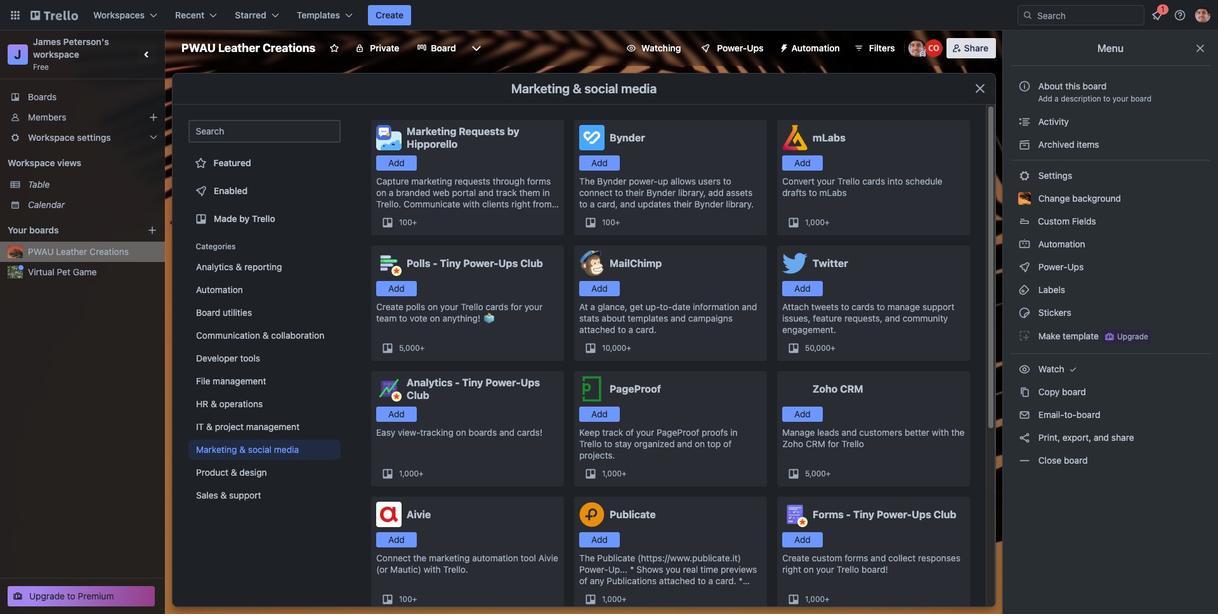 Task type: vqa. For each thing, say whether or not it's contained in the screenshot.
tiny related to Analytics
yes



Task type: locate. For each thing, give the bounding box(es) containing it.
2 vertical spatial marketing
[[196, 444, 237, 455]]

sm image for activity
[[1019, 115, 1031, 128]]

cards inside 'attach tweets to cards to manage support issues, feature requests, and community engagement.'
[[852, 301, 875, 312]]

trello inside create polls on your trello cards for your team to vote on anything! 🗳
[[461, 301, 483, 312]]

1 notification image
[[1150, 8, 1165, 23]]

add for publicate
[[592, 534, 608, 545]]

100 + down communicate
[[399, 218, 417, 227]]

a down about
[[1055, 94, 1059, 103]]

trello inside convert your trello cards into schedule drafts to mlabs
[[838, 176, 860, 187]]

hr
[[196, 399, 208, 409]]

and
[[479, 187, 494, 198], [620, 199, 636, 209], [742, 301, 757, 312], [671, 313, 686, 324], [885, 313, 900, 324], [499, 427, 515, 438], [842, 427, 857, 438], [1094, 432, 1109, 443], [677, 439, 692, 449], [871, 553, 886, 564]]

a inside the bynder power-up allows users to connect to their bynder library, add assets to a card, and updates their bynder library.
[[590, 199, 595, 209]]

trello
[[838, 176, 860, 187], [252, 213, 275, 224], [461, 301, 483, 312], [579, 439, 602, 449], [842, 439, 864, 449], [837, 564, 859, 575]]

upgrade for upgrade to premium
[[29, 591, 65, 602]]

their
[[626, 187, 644, 198], [674, 199, 692, 209]]

create
[[376, 10, 404, 20], [376, 301, 404, 312], [782, 553, 810, 564]]

+ for bynder
[[615, 218, 620, 227]]

pageproof down 10,000 +
[[610, 383, 661, 395]]

bynder down the add
[[695, 199, 724, 209]]

j link
[[8, 44, 28, 65]]

5,000 + for polls - tiny power-ups club
[[399, 343, 425, 353]]

5,000 + up forms
[[805, 469, 831, 478]]

support
[[923, 301, 955, 312], [229, 490, 261, 501]]

forms
[[813, 509, 844, 520]]

1 vertical spatial pwau leather creations
[[28, 246, 129, 257]]

100 +
[[399, 218, 417, 227], [602, 218, 620, 227], [399, 595, 417, 604]]

analytics for analytics & reporting
[[196, 261, 233, 272]]

board up email-to-board on the bottom of the page
[[1062, 386, 1086, 397]]

sm image inside copy board 'link'
[[1019, 386, 1031, 399]]

1 horizontal spatial analytics
[[407, 377, 453, 388]]

your right convert
[[817, 176, 835, 187]]

the up 'mautic)'
[[413, 553, 427, 564]]

web
[[433, 187, 450, 198]]

1,000 + for mlabs
[[805, 218, 830, 227]]

+ for mailchimp
[[627, 343, 631, 353]]

by inside marketing requests by hipporello
[[507, 126, 519, 137]]

trello. right 'mautic)'
[[443, 564, 468, 575]]

create custom forms and collect responses right on your trello board!
[[782, 553, 961, 575]]

1 vertical spatial 5,000
[[805, 469, 826, 478]]

add button for pageproof
[[579, 407, 620, 422]]

0 vertical spatial -
[[433, 258, 438, 269]]

1 vertical spatial marketing & social media
[[196, 444, 299, 455]]

0 vertical spatial track
[[496, 187, 517, 198]]

0 horizontal spatial social
[[248, 444, 272, 455]]

2 sm image from the top
[[1019, 261, 1031, 274]]

aivie right tool
[[539, 553, 558, 564]]

close board link
[[1011, 451, 1211, 471]]

sm image inside the automation button
[[774, 38, 792, 56]]

+ for zoho crm
[[826, 469, 831, 478]]

schedule
[[906, 176, 943, 187]]

james peterson (jamespeterson93) image right filters
[[909, 39, 926, 57]]

upgrade left premium
[[29, 591, 65, 602]]

sm image inside power-ups link
[[1019, 261, 1031, 274]]

and inside capture marketing requests through forms on a branded web portal and track them in trello. communicate with clients right from trello.
[[479, 187, 494, 198]]

your inside about this board add a description to your board
[[1113, 94, 1129, 103]]

christina overa (christinaovera) image
[[925, 39, 943, 57]]

tiny inside analytics - tiny power-ups club
[[462, 377, 483, 388]]

and inside 'attach tweets to cards to manage support issues, feature requests, and community engagement.'
[[885, 313, 900, 324]]

1 vertical spatial management
[[246, 421, 300, 432]]

7 sm image from the top
[[1019, 386, 1031, 399]]

on right "vote"
[[430, 313, 440, 324]]

pageproof
[[610, 383, 661, 395], [657, 427, 699, 438]]

1 horizontal spatial support
[[923, 301, 955, 312]]

0 horizontal spatial of
[[626, 427, 634, 438]]

1 horizontal spatial the
[[952, 427, 965, 438]]

2 horizontal spatial marketing
[[511, 81, 570, 96]]

clients
[[482, 199, 509, 209]]

sm image inside "watch" link
[[1019, 363, 1031, 376]]

crm down leads
[[806, 439, 826, 449]]

100 down card, at the top of the page
[[602, 218, 615, 227]]

open information menu image
[[1174, 9, 1187, 22]]

workspace for workspace views
[[8, 157, 55, 168]]

sm image inside automation link
[[1019, 238, 1031, 251]]

search image
[[1023, 10, 1033, 20]]

sm image inside labels link
[[1019, 284, 1031, 296]]

and up the "clients"
[[479, 187, 494, 198]]

analytics
[[196, 261, 233, 272], [407, 377, 453, 388]]

add button down publicate
[[579, 532, 620, 548]]

1 horizontal spatial marketing
[[407, 126, 457, 137]]

crm up the customers
[[840, 383, 863, 395]]

attached
[[579, 324, 616, 335]]

0 horizontal spatial zoho
[[782, 439, 804, 449]]

in right the 'proofs'
[[731, 427, 738, 438]]

- inside analytics - tiny power-ups club
[[455, 377, 460, 388]]

workspace settings
[[28, 132, 111, 143]]

to up requests,
[[877, 301, 885, 312]]

copy board link
[[1011, 382, 1211, 402]]

0 vertical spatial the
[[952, 427, 965, 438]]

0 horizontal spatial with
[[424, 564, 441, 575]]

1 vertical spatial pwau
[[28, 246, 54, 257]]

creations inside board name text box
[[263, 41, 316, 55]]

add button for twitter
[[782, 281, 823, 296]]

polls
[[407, 258, 431, 269]]

ups up cards!
[[521, 377, 540, 388]]

& inside "link"
[[221, 490, 227, 501]]

1 horizontal spatial for
[[828, 439, 839, 449]]

with right better
[[932, 427, 949, 438]]

1 horizontal spatial -
[[455, 377, 460, 388]]

file management link
[[188, 371, 341, 392]]

2 horizontal spatial with
[[932, 427, 949, 438]]

1 vertical spatial zoho
[[782, 439, 804, 449]]

reporting
[[244, 261, 282, 272]]

1 vertical spatial aivie
[[539, 553, 558, 564]]

1 horizontal spatial james peterson (jamespeterson93) image
[[1196, 8, 1211, 23]]

archived items
[[1036, 139, 1099, 150]]

ups left the automation button
[[747, 43, 764, 53]]

- right polls on the left top of the page
[[433, 258, 438, 269]]

+ for mlabs
[[825, 218, 830, 227]]

board
[[1083, 81, 1107, 91], [1131, 94, 1152, 103], [1062, 386, 1086, 397], [1077, 409, 1101, 420], [1064, 455, 1088, 466]]

1 horizontal spatial with
[[463, 199, 480, 209]]

add for zoho crm
[[795, 409, 811, 419]]

starred button
[[227, 5, 287, 25]]

0 vertical spatial marketing
[[411, 176, 452, 187]]

zoho down 50,000 +
[[813, 383, 838, 395]]

create inside create polls on your trello cards for your team to vote on anything! 🗳
[[376, 301, 404, 312]]

creations down templates
[[263, 41, 316, 55]]

0 vertical spatial forms
[[527, 176, 551, 187]]

the
[[952, 427, 965, 438], [413, 553, 427, 564]]

stats
[[579, 313, 599, 324]]

board
[[431, 43, 456, 53], [196, 307, 220, 318]]

0 vertical spatial marketing
[[511, 81, 570, 96]]

of up stay
[[626, 427, 634, 438]]

1 horizontal spatial marketing & social media
[[511, 81, 657, 96]]

& for product & design link
[[231, 467, 237, 478]]

create polls on your trello cards for your team to vote on anything! 🗳
[[376, 301, 543, 324]]

9 sm image from the top
[[1019, 454, 1031, 467]]

1 vertical spatial social
[[248, 444, 272, 455]]

sm image for labels
[[1019, 284, 1031, 296]]

add for mlabs
[[795, 157, 811, 168]]

marketing & social media link
[[188, 440, 341, 460]]

1 vertical spatial by
[[239, 213, 250, 224]]

1 vertical spatial board
[[196, 307, 220, 318]]

communicate
[[404, 199, 460, 209]]

customize views image
[[470, 42, 483, 55]]

0 vertical spatial right
[[511, 199, 530, 209]]

1 vertical spatial automation link
[[188, 280, 341, 300]]

0 vertical spatial of
[[626, 427, 634, 438]]

& for communication & collaboration link
[[263, 330, 269, 341]]

3 sm image from the top
[[1019, 284, 1031, 296]]

1 vertical spatial trello.
[[376, 210, 401, 221]]

0 horizontal spatial support
[[229, 490, 261, 501]]

track inside capture marketing requests through forms on a branded web portal and track them in trello. communicate with clients right from trello.
[[496, 187, 517, 198]]

automation inside button
[[792, 43, 840, 53]]

enabled
[[214, 185, 248, 196]]

cards up 🗳
[[486, 301, 508, 312]]

add button up the
[[579, 155, 620, 171]]

communication & collaboration
[[196, 330, 324, 341]]

sm image
[[774, 38, 792, 56], [1019, 115, 1031, 128], [1019, 138, 1031, 151], [1019, 238, 1031, 251], [1067, 363, 1080, 376], [1019, 432, 1031, 444]]

add for mailchimp
[[592, 283, 608, 294]]

1,000 + for publicate
[[602, 595, 627, 604]]

- for forms
[[846, 509, 851, 520]]

track
[[496, 187, 517, 198], [602, 427, 623, 438]]

product & design link
[[188, 463, 341, 483]]

add button for zoho crm
[[782, 407, 823, 422]]

in inside keep track of your pageproof proofs in trello to stay organized and on top of projects.
[[731, 427, 738, 438]]

1 vertical spatial workspace
[[8, 157, 55, 168]]

to inside keep track of your pageproof proofs in trello to stay organized and on top of projects.
[[604, 439, 612, 449]]

1 horizontal spatial 5,000
[[805, 469, 826, 478]]

their down library,
[[674, 199, 692, 209]]

sm image inside activity link
[[1019, 115, 1031, 128]]

0 horizontal spatial for
[[511, 301, 522, 312]]

0 vertical spatial leather
[[218, 41, 260, 55]]

at
[[579, 301, 588, 312]]

create left custom
[[782, 553, 810, 564]]

0 horizontal spatial their
[[626, 187, 644, 198]]

cards inside convert your trello cards into schedule drafts to mlabs
[[863, 176, 885, 187]]

analytics inside analytics - tiny power-ups club
[[407, 377, 453, 388]]

sm image
[[1019, 169, 1031, 182], [1019, 261, 1031, 274], [1019, 284, 1031, 296], [1019, 307, 1031, 319], [1019, 329, 1031, 342], [1019, 363, 1031, 376], [1019, 386, 1031, 399], [1019, 409, 1031, 421], [1019, 454, 1031, 467]]

club for forms - tiny power-ups club
[[934, 509, 957, 520]]

& for analytics & reporting link
[[236, 261, 242, 272]]

5,000 for polls - tiny power-ups club
[[399, 343, 420, 353]]

workspace inside workspace settings dropdown button
[[28, 132, 75, 143]]

on inside capture marketing requests through forms on a branded web portal and track them in trello. communicate with clients right from trello.
[[376, 187, 387, 198]]

card.
[[636, 324, 657, 335]]

ups up labels link
[[1068, 261, 1084, 272]]

james peterson (jamespeterson93) image right the "open information menu" icon
[[1196, 8, 1211, 23]]

100 + for aivie
[[399, 595, 417, 604]]

and inside keep track of your pageproof proofs in trello to stay organized and on top of projects.
[[677, 439, 692, 449]]

cards left into at the right top of the page
[[863, 176, 885, 187]]

to inside at a glance, get up-to-date information and stats about templates and campaigns attached to a card.
[[618, 324, 626, 335]]

- up easy view-tracking on boards and cards!
[[455, 377, 460, 388]]

star or unstar board image
[[330, 43, 340, 53]]

leather down your boards with 2 items element
[[56, 246, 87, 257]]

get
[[630, 301, 643, 312]]

their down "power-"
[[626, 187, 644, 198]]

power-ups inside power-ups button
[[717, 43, 764, 53]]

0 horizontal spatial to-
[[660, 301, 672, 312]]

0 horizontal spatial in
[[543, 187, 550, 198]]

add button up connect
[[376, 532, 417, 548]]

and right card, at the top of the page
[[620, 199, 636, 209]]

trello. down capture
[[376, 199, 401, 209]]

1 horizontal spatial forms
[[845, 553, 868, 564]]

and left share
[[1094, 432, 1109, 443]]

the inside 'manage leads and customers better with the zoho crm for trello'
[[952, 427, 965, 438]]

5 sm image from the top
[[1019, 329, 1031, 342]]

Search field
[[1033, 6, 1144, 25]]

+ for polls - tiny power-ups club
[[420, 343, 425, 353]]

0 vertical spatial workspace
[[28, 132, 75, 143]]

media
[[621, 81, 657, 96], [274, 444, 299, 455]]

0 horizontal spatial forms
[[527, 176, 551, 187]]

management down hr & operations link
[[246, 421, 300, 432]]

100 down 'mautic)'
[[399, 595, 412, 604]]

4 sm image from the top
[[1019, 307, 1031, 319]]

sm image inside 'close board' link
[[1019, 454, 1031, 467]]

this member is an admin of this board. image
[[920, 51, 926, 57]]

better
[[905, 427, 930, 438]]

made by trello
[[214, 213, 275, 224]]

automation link
[[1011, 234, 1211, 254], [188, 280, 341, 300]]

your inside create custom forms and collect responses right on your trello board!
[[816, 564, 835, 575]]

design
[[240, 467, 267, 478]]

sm image for archived items
[[1019, 138, 1031, 151]]

share
[[964, 43, 989, 53]]

0 horizontal spatial pwau leather creations
[[28, 246, 129, 257]]

print, export, and share
[[1036, 432, 1134, 443]]

in up from at left top
[[543, 187, 550, 198]]

marketing up "web" at the left top of the page
[[411, 176, 452, 187]]

responses
[[918, 553, 961, 564]]

a inside capture marketing requests through forms on a branded web portal and track them in trello. communicate with clients right from trello.
[[389, 187, 394, 198]]

0 vertical spatial tiny
[[440, 258, 461, 269]]

1 vertical spatial mlabs
[[820, 187, 847, 198]]

boards down calendar
[[29, 225, 59, 235]]

sm image inside print, export, and share link
[[1019, 432, 1031, 444]]

and down date
[[671, 313, 686, 324]]

board left customize views image
[[431, 43, 456, 53]]

marketing left automation
[[429, 553, 470, 564]]

0 horizontal spatial james peterson (jamespeterson93) image
[[909, 39, 926, 57]]

templates
[[297, 10, 340, 20]]

description
[[1061, 94, 1101, 103]]

sm image for stickers
[[1019, 307, 1031, 319]]

club inside analytics - tiny power-ups club
[[407, 390, 429, 401]]

automation link up board utilities link in the left of the page
[[188, 280, 341, 300]]

5,000 + for zoho crm
[[805, 469, 831, 478]]

(or
[[376, 564, 388, 575]]

ups for forms - tiny power-ups club
[[912, 509, 931, 520]]

to left stay
[[604, 439, 612, 449]]

share button
[[947, 38, 996, 58]]

automation
[[792, 43, 840, 53], [1036, 239, 1086, 249], [196, 284, 243, 295]]

+ for analytics - tiny power-ups club
[[419, 469, 424, 478]]

power- inside analytics - tiny power-ups club
[[486, 377, 521, 388]]

of
[[626, 427, 634, 438], [723, 439, 732, 449]]

0 vertical spatial power-ups
[[717, 43, 764, 53]]

james peterson (jamespeterson93) image
[[1196, 8, 1211, 23], [909, 39, 926, 57]]

pwau leather creations inside board name text box
[[181, 41, 316, 55]]

tools
[[240, 353, 260, 364]]

to down about
[[618, 324, 626, 335]]

1 horizontal spatial upgrade
[[1117, 332, 1149, 341]]

to inside convert your trello cards into schedule drafts to mlabs
[[809, 187, 817, 198]]

club up responses
[[934, 509, 957, 520]]

2 vertical spatial club
[[934, 509, 957, 520]]

mlabs right drafts on the right of the page
[[820, 187, 847, 198]]

add button up capture
[[376, 155, 417, 171]]

trello down custom
[[837, 564, 859, 575]]

management inside "link"
[[213, 376, 266, 386]]

0 vertical spatial automation link
[[1011, 234, 1211, 254]]

0 horizontal spatial tiny
[[440, 258, 461, 269]]

0 vertical spatial crm
[[840, 383, 863, 395]]

date
[[672, 301, 691, 312]]

in inside capture marketing requests through forms on a branded web portal and track them in trello. communicate with clients right from trello.
[[543, 187, 550, 198]]

your up activity link
[[1113, 94, 1129, 103]]

trello left into at the right top of the page
[[838, 176, 860, 187]]

trello.
[[376, 199, 401, 209], [376, 210, 401, 221], [443, 564, 468, 575]]

aivie up connect
[[407, 509, 431, 520]]

1 horizontal spatial in
[[731, 427, 738, 438]]

0 horizontal spatial board
[[196, 307, 220, 318]]

to down connect
[[579, 199, 588, 209]]

it & project management link
[[188, 417, 341, 437]]

1 vertical spatial media
[[274, 444, 299, 455]]

analytics down 'categories'
[[196, 261, 233, 272]]

5,000 up forms
[[805, 469, 826, 478]]

1 vertical spatial boards
[[469, 427, 497, 438]]

add button for mailchimp
[[579, 281, 620, 296]]

100 for aivie
[[399, 595, 412, 604]]

+ for marketing requests by hipporello
[[412, 218, 417, 227]]

creations up "virtual pet game" link
[[90, 246, 129, 257]]

aivie inside connect the marketing automation tool aivie (or mautic) with trello.
[[539, 553, 558, 564]]

change background link
[[1011, 188, 1211, 209]]

sm image inside settings "link"
[[1019, 169, 1031, 182]]

by
[[507, 126, 519, 137], [239, 213, 250, 224]]

easy view-tracking on boards and cards!
[[376, 427, 543, 438]]

add button up custom
[[782, 532, 823, 548]]

1 vertical spatial in
[[731, 427, 738, 438]]

ups inside analytics - tiny power-ups club
[[521, 377, 540, 388]]

1 horizontal spatial by
[[507, 126, 519, 137]]

upgrade inside button
[[1117, 332, 1149, 341]]

+ for twitter
[[831, 343, 836, 353]]

to- up the templates
[[660, 301, 672, 312]]

bynder up "power-"
[[610, 132, 645, 143]]

& for marketing & social media link
[[239, 444, 246, 455]]

board up print, export, and share
[[1077, 409, 1101, 420]]

5,000 + down "vote"
[[399, 343, 425, 353]]

trello down the customers
[[842, 439, 864, 449]]

add for analytics - tiny power-ups club
[[388, 409, 405, 419]]

sm image for print, export, and share
[[1019, 432, 1031, 444]]

+ for forms - tiny power-ups club
[[825, 595, 830, 604]]

sm image inside archived items link
[[1019, 138, 1031, 151]]

email-to-board link
[[1011, 405, 1211, 425]]

0 horizontal spatial leather
[[56, 246, 87, 257]]

0 horizontal spatial aivie
[[407, 509, 431, 520]]

2 vertical spatial tiny
[[854, 509, 875, 520]]

club down from at left top
[[520, 258, 543, 269]]

Search text field
[[188, 120, 341, 143]]

8 sm image from the top
[[1019, 409, 1031, 421]]

1 vertical spatial with
[[932, 427, 949, 438]]

your inside convert your trello cards into schedule drafts to mlabs
[[817, 176, 835, 187]]

1 horizontal spatial automation
[[792, 43, 840, 53]]

club for analytics - tiny power-ups club
[[407, 390, 429, 401]]

0 vertical spatial in
[[543, 187, 550, 198]]

automation down custom fields
[[1036, 239, 1086, 249]]

tiny right polls on the left top of the page
[[440, 258, 461, 269]]

made by trello link
[[188, 206, 341, 232]]

the inside connect the marketing automation tool aivie (or mautic) with trello.
[[413, 553, 427, 564]]

0 vertical spatial to-
[[660, 301, 672, 312]]

0 vertical spatial management
[[213, 376, 266, 386]]

background
[[1073, 193, 1121, 204]]

add button up keep
[[579, 407, 620, 422]]

+ for publicate
[[622, 595, 627, 604]]

stickers
[[1036, 307, 1072, 318]]

upgrade down stickers link
[[1117, 332, 1149, 341]]

create inside create custom forms and collect responses right on your trello board!
[[782, 553, 810, 564]]

watching
[[642, 43, 681, 53]]

with inside connect the marketing automation tool aivie (or mautic) with trello.
[[424, 564, 441, 575]]

crm inside 'manage leads and customers better with the zoho crm for trello'
[[806, 439, 826, 449]]

0 vertical spatial their
[[626, 187, 644, 198]]

about
[[1039, 81, 1063, 91]]

board inside 'link'
[[1062, 386, 1086, 397]]

requests
[[455, 176, 490, 187]]

cards for mlabs
[[863, 176, 885, 187]]

club for polls - tiny power-ups club
[[520, 258, 543, 269]]

workspace down members
[[28, 132, 75, 143]]

connect
[[376, 553, 411, 564]]

sm image inside email-to-board link
[[1019, 409, 1031, 421]]

close board
[[1036, 455, 1088, 466]]

your down custom
[[816, 564, 835, 575]]

1,000 for publicate
[[602, 595, 622, 604]]

0 vertical spatial 5,000 +
[[399, 343, 425, 353]]

keep
[[579, 427, 600, 438]]

pwau down recent 'popup button' at the left of the page
[[181, 41, 216, 55]]

a down connect
[[590, 199, 595, 209]]

1 horizontal spatial leather
[[218, 41, 260, 55]]

+ for aivie
[[412, 595, 417, 604]]

0 horizontal spatial right
[[511, 199, 530, 209]]

create for polls - tiny power-ups club
[[376, 301, 404, 312]]

0 vertical spatial automation
[[792, 43, 840, 53]]

1 horizontal spatial to-
[[1064, 409, 1077, 420]]

workspaces button
[[86, 5, 165, 25]]

1,000 for forms - tiny power-ups club
[[805, 595, 825, 604]]

0 vertical spatial pageproof
[[610, 383, 661, 395]]

automation left 'filters' button
[[792, 43, 840, 53]]

board for board
[[431, 43, 456, 53]]

workspace navigation collapse icon image
[[138, 46, 156, 63]]

1 vertical spatial automation
[[1036, 239, 1086, 249]]

5,000 down "vote"
[[399, 343, 420, 353]]

sm image for email-to-board
[[1019, 409, 1031, 421]]

for inside create polls on your trello cards for your team to vote on anything! 🗳
[[511, 301, 522, 312]]

your inside keep track of your pageproof proofs in trello to stay organized and on top of projects.
[[636, 427, 654, 438]]

2 vertical spatial create
[[782, 553, 810, 564]]

create up team
[[376, 301, 404, 312]]

100 + for marketing requests by hipporello
[[399, 218, 417, 227]]

0 horizontal spatial crm
[[806, 439, 826, 449]]

pwau inside board name text box
[[181, 41, 216, 55]]

sales
[[196, 490, 218, 501]]

track down through at the left
[[496, 187, 517, 198]]

support inside "link"
[[229, 490, 261, 501]]

sm image for watch
[[1019, 363, 1031, 376]]

change
[[1039, 193, 1070, 204]]

1 horizontal spatial pwau
[[181, 41, 216, 55]]

virtual pet game link
[[28, 266, 157, 279]]

add button for analytics - tiny power-ups club
[[376, 407, 417, 422]]

hipporello
[[407, 138, 458, 150]]

1 vertical spatial creations
[[90, 246, 129, 257]]

and right the information
[[742, 301, 757, 312]]

trello. down branded on the left top of the page
[[376, 210, 401, 221]]

1 vertical spatial create
[[376, 301, 404, 312]]

100 down branded on the left top of the page
[[399, 218, 412, 227]]

capture marketing requests through forms on a branded web portal and track them in trello. communicate with clients right from trello.
[[376, 176, 552, 221]]

1 horizontal spatial pwau leather creations
[[181, 41, 316, 55]]

back to home image
[[30, 5, 78, 25]]

add button for publicate
[[579, 532, 620, 548]]

calendar
[[28, 199, 65, 210]]

ups up responses
[[912, 509, 931, 520]]

sm image inside stickers link
[[1019, 307, 1031, 319]]

add for bynder
[[592, 157, 608, 168]]

0 vertical spatial pwau leather creations
[[181, 41, 316, 55]]

1 horizontal spatial boards
[[469, 427, 497, 438]]

pwau leather creations
[[181, 41, 316, 55], [28, 246, 129, 257]]

leather inside board name text box
[[218, 41, 260, 55]]

1 sm image from the top
[[1019, 169, 1031, 182]]

add button up 'polls' at the left of page
[[376, 281, 417, 296]]

this
[[1066, 81, 1081, 91]]

add button up glance,
[[579, 281, 620, 296]]

file
[[196, 376, 210, 386]]

0 vertical spatial 5,000
[[399, 343, 420, 353]]

+
[[412, 218, 417, 227], [615, 218, 620, 227], [825, 218, 830, 227], [420, 343, 425, 353], [627, 343, 631, 353], [831, 343, 836, 353], [419, 469, 424, 478], [622, 469, 627, 478], [826, 469, 831, 478], [412, 595, 417, 604], [622, 595, 627, 604], [825, 595, 830, 604]]

and inside create custom forms and collect responses right on your trello board!
[[871, 553, 886, 564]]

pwau up the 'virtual'
[[28, 246, 54, 257]]

marketing inside capture marketing requests through forms on a branded web portal and track them in trello. communicate with clients right from trello.
[[411, 176, 452, 187]]

1 vertical spatial 5,000 +
[[805, 469, 831, 478]]

them
[[519, 187, 540, 198]]

media down watching "button"
[[621, 81, 657, 96]]

tiny right forms
[[854, 509, 875, 520]]

6 sm image from the top
[[1019, 363, 1031, 376]]

organized
[[634, 439, 675, 449]]

0 vertical spatial creations
[[263, 41, 316, 55]]

add for forms - tiny power-ups club
[[795, 534, 811, 545]]

1 horizontal spatial creations
[[263, 41, 316, 55]]

1 vertical spatial -
[[455, 377, 460, 388]]

power- inside button
[[717, 43, 747, 53]]

on down capture
[[376, 187, 387, 198]]

campaigns
[[688, 313, 733, 324]]

50,000 +
[[805, 343, 836, 353]]

leather down starred
[[218, 41, 260, 55]]

0 horizontal spatial -
[[433, 258, 438, 269]]

0 vertical spatial support
[[923, 301, 955, 312]]

archived items link
[[1011, 135, 1211, 155]]

marketing inside marketing requests by hipporello
[[407, 126, 457, 137]]

0 vertical spatial boards
[[29, 225, 59, 235]]



Task type: describe. For each thing, give the bounding box(es) containing it.
forms inside create custom forms and collect responses right on your trello board!
[[845, 553, 868, 564]]

workspaces
[[93, 10, 145, 20]]

to inside create polls on your trello cards for your team to vote on anything! 🗳
[[399, 313, 407, 324]]

make template
[[1036, 330, 1099, 341]]

close
[[1039, 455, 1062, 466]]

0 vertical spatial aivie
[[407, 509, 431, 520]]

+ for pageproof
[[622, 469, 627, 478]]

updates
[[638, 199, 671, 209]]

workspace
[[33, 49, 79, 60]]

and left cards!
[[499, 427, 515, 438]]

convert
[[782, 176, 815, 187]]

power- for analytics - tiny power-ups club
[[486, 377, 521, 388]]

with inside 'manage leads and customers better with the zoho crm for trello'
[[932, 427, 949, 438]]

connect the marketing automation tool aivie (or mautic) with trello.
[[376, 553, 558, 575]]

on right tracking on the bottom left of page
[[456, 427, 466, 438]]

on inside create custom forms and collect responses right on your trello board!
[[804, 564, 814, 575]]

and inside the bynder power-up allows users to connect to their bynder library, add assets to a card, and updates their bynder library.
[[620, 199, 636, 209]]

primary element
[[0, 0, 1218, 30]]

1,000 for analytics - tiny power-ups club
[[399, 469, 419, 478]]

filters button
[[850, 38, 899, 58]]

j
[[14, 47, 21, 62]]

& for hr & operations link
[[211, 399, 217, 409]]

trello inside keep track of your pageproof proofs in trello to stay organized and on top of projects.
[[579, 439, 602, 449]]

library,
[[678, 187, 706, 198]]

board up 'description'
[[1083, 81, 1107, 91]]

communication & collaboration link
[[188, 326, 341, 346]]

analytics - tiny power-ups club
[[407, 377, 540, 401]]

watch link
[[1011, 359, 1211, 379]]

board utilities link
[[188, 303, 341, 323]]

marketing requests by hipporello
[[407, 126, 519, 150]]

add for polls - tiny power-ups club
[[388, 283, 405, 294]]

create button
[[368, 5, 411, 25]]

by inside made by trello "link"
[[239, 213, 250, 224]]

Board name text field
[[175, 38, 322, 58]]

automation button
[[774, 38, 848, 58]]

assets
[[726, 187, 753, 198]]

1,000 for mlabs
[[805, 218, 825, 227]]

0 vertical spatial trello.
[[376, 199, 401, 209]]

to- inside at a glance, get up-to-date information and stats about templates and campaigns attached to a card.
[[660, 301, 672, 312]]

upgrade to premium
[[29, 591, 114, 602]]

right inside create custom forms and collect responses right on your trello board!
[[782, 564, 801, 575]]

add button for bynder
[[579, 155, 620, 171]]

trello inside create custom forms and collect responses right on your trello board!
[[837, 564, 859, 575]]

board for board utilities
[[196, 307, 220, 318]]

items
[[1077, 139, 1099, 150]]

library.
[[726, 199, 754, 209]]

automation
[[472, 553, 518, 564]]

a left "card." at the bottom right
[[629, 324, 633, 335]]

anything!
[[443, 313, 481, 324]]

to inside about this board add a description to your board
[[1104, 94, 1111, 103]]

zoho crm
[[813, 383, 863, 395]]

polls
[[406, 301, 425, 312]]

cards inside create polls on your trello cards for your team to vote on anything! 🗳
[[486, 301, 508, 312]]

mautic)
[[390, 564, 421, 575]]

manage
[[888, 301, 920, 312]]

featured link
[[188, 150, 341, 176]]

100 for bynder
[[602, 218, 615, 227]]

workspace for workspace settings
[[28, 132, 75, 143]]

trello. inside connect the marketing automation tool aivie (or mautic) with trello.
[[443, 564, 468, 575]]

board up activity link
[[1131, 94, 1152, 103]]

tracking
[[420, 427, 454, 438]]

to left premium
[[67, 591, 75, 602]]

polls - tiny power-ups club
[[407, 258, 543, 269]]

1 vertical spatial james peterson (jamespeterson93) image
[[909, 39, 926, 57]]

labels
[[1036, 284, 1066, 295]]

sm image for settings
[[1019, 169, 1031, 182]]

create for forms - tiny power-ups club
[[782, 553, 810, 564]]

forms inside capture marketing requests through forms on a branded web portal and track them in trello. communicate with clients right from trello.
[[527, 176, 551, 187]]

sales & support
[[196, 490, 261, 501]]

board utilities
[[196, 307, 252, 318]]

private button
[[347, 38, 407, 58]]

team
[[376, 313, 397, 324]]

on right 'polls' at the left of page
[[428, 301, 438, 312]]

views
[[57, 157, 81, 168]]

support inside 'attach tweets to cards to manage support issues, feature requests, and community engagement.'
[[923, 301, 955, 312]]

fields
[[1072, 216, 1096, 227]]

trello inside "link"
[[252, 213, 275, 224]]

information
[[693, 301, 740, 312]]

the
[[579, 176, 595, 187]]

sm image inside "watch" link
[[1067, 363, 1080, 376]]

hr & operations
[[196, 399, 263, 409]]

mlabs inside convert your trello cards into schedule drafts to mlabs
[[820, 187, 847, 198]]

1,000 + for pageproof
[[602, 469, 627, 478]]

tweets
[[812, 301, 839, 312]]

power-ups inside power-ups link
[[1036, 261, 1086, 272]]

community
[[903, 313, 948, 324]]

developer tools link
[[188, 348, 341, 369]]

bynder down up
[[647, 187, 676, 198]]

trello inside 'manage leads and customers better with the zoho crm for trello'
[[842, 439, 864, 449]]

to up card, at the top of the page
[[615, 187, 623, 198]]

sm image for power-ups
[[1019, 261, 1031, 274]]

power- for polls - tiny power-ups club
[[463, 258, 499, 269]]

add for aivie
[[388, 534, 405, 545]]

requests,
[[845, 313, 883, 324]]

zoho inside 'manage leads and customers better with the zoho crm for trello'
[[782, 439, 804, 449]]

0 horizontal spatial marketing
[[196, 444, 237, 455]]

& for sales & support "link"
[[221, 490, 227, 501]]

social inside marketing & social media link
[[248, 444, 272, 455]]

1 horizontal spatial crm
[[840, 383, 863, 395]]

1,000 for pageproof
[[602, 469, 622, 478]]

bynder up connect
[[597, 176, 627, 187]]

add inside about this board add a description to your board
[[1038, 94, 1053, 103]]

twitter
[[813, 258, 848, 269]]

0 horizontal spatial marketing & social media
[[196, 444, 299, 455]]

sm image for close board
[[1019, 454, 1031, 467]]

1 horizontal spatial of
[[723, 439, 732, 449]]

users
[[698, 176, 721, 187]]

table link
[[28, 178, 157, 191]]

0 vertical spatial marketing & social media
[[511, 81, 657, 96]]

1 vertical spatial their
[[674, 199, 692, 209]]

a inside about this board add a description to your board
[[1055, 94, 1059, 103]]

branded
[[396, 187, 430, 198]]

tiny for polls
[[440, 258, 461, 269]]

tiny for analytics
[[462, 377, 483, 388]]

ups inside button
[[747, 43, 764, 53]]

vote
[[410, 313, 428, 324]]

card,
[[597, 199, 618, 209]]

0 horizontal spatial creations
[[90, 246, 129, 257]]

board down export,
[[1064, 455, 1088, 466]]

pageproof inside keep track of your pageproof proofs in trello to stay organized and on top of projects.
[[657, 427, 699, 438]]

custom
[[1038, 216, 1070, 227]]

🗳
[[483, 313, 496, 324]]

add for twitter
[[795, 283, 811, 294]]

0 vertical spatial mlabs
[[813, 132, 846, 143]]

requests
[[459, 126, 505, 137]]

create inside "button"
[[376, 10, 404, 20]]

templates button
[[289, 5, 360, 25]]

manage leads and customers better with the zoho crm for trello
[[782, 427, 965, 449]]

1 vertical spatial to-
[[1064, 409, 1077, 420]]

sm image for automation
[[1019, 238, 1031, 251]]

with inside capture marketing requests through forms on a branded web portal and track them in trello. communicate with clients right from trello.
[[463, 199, 480, 209]]

upgrade for upgrade
[[1117, 332, 1149, 341]]

developer
[[196, 353, 238, 364]]

proofs
[[702, 427, 728, 438]]

add for marketing requests by hipporello
[[388, 157, 405, 168]]

boards link
[[0, 87, 165, 107]]

up
[[658, 176, 668, 187]]

it & project management
[[196, 421, 300, 432]]

100 for marketing requests by hipporello
[[399, 218, 412, 227]]

project
[[215, 421, 244, 432]]

copy board
[[1036, 386, 1086, 397]]

add button for forms - tiny power-ups club
[[782, 532, 823, 548]]

and inside 'manage leads and customers better with the zoho crm for trello'
[[842, 427, 857, 438]]

utilities
[[223, 307, 252, 318]]

into
[[888, 176, 903, 187]]

analytics for analytics - tiny power-ups club
[[407, 377, 453, 388]]

sales & support link
[[188, 485, 341, 506]]

cards for twitter
[[852, 301, 875, 312]]

right inside capture marketing requests through forms on a branded web portal and track them in trello. communicate with clients right from trello.
[[511, 199, 530, 209]]

pet
[[57, 267, 70, 277]]

sm image for make template
[[1019, 329, 1031, 342]]

1,000 + for analytics - tiny power-ups club
[[399, 469, 424, 478]]

filters
[[869, 43, 895, 53]]

tiny for forms
[[854, 509, 875, 520]]

to right tweets
[[841, 301, 850, 312]]

mailchimp
[[610, 258, 662, 269]]

1 horizontal spatial zoho
[[813, 383, 838, 395]]

add button for polls - tiny power-ups club
[[376, 281, 417, 296]]

ups for polls - tiny power-ups club
[[499, 258, 518, 269]]

add button for marketing requests by hipporello
[[376, 155, 417, 171]]

a right at
[[591, 301, 595, 312]]

add for pageproof
[[592, 409, 608, 419]]

1 horizontal spatial social
[[585, 81, 618, 96]]

attach
[[782, 301, 809, 312]]

product
[[196, 467, 229, 478]]

1 vertical spatial leather
[[56, 246, 87, 257]]

marketing inside connect the marketing automation tool aivie (or mautic) with trello.
[[429, 553, 470, 564]]

0 horizontal spatial automation
[[196, 284, 243, 295]]

cards!
[[517, 427, 543, 438]]

0 vertical spatial media
[[621, 81, 657, 96]]

5,000 for zoho crm
[[805, 469, 826, 478]]

- for analytics
[[455, 377, 460, 388]]

add button for mlabs
[[782, 155, 823, 171]]

your up anything!
[[440, 301, 458, 312]]

add button for aivie
[[376, 532, 417, 548]]

custom
[[812, 553, 842, 564]]

peterson's
[[63, 36, 109, 47]]

2 horizontal spatial automation
[[1036, 239, 1086, 249]]

power- for forms - tiny power-ups club
[[877, 509, 912, 520]]

add board image
[[147, 225, 157, 235]]

0 horizontal spatial automation link
[[188, 280, 341, 300]]

sm image for copy board
[[1019, 386, 1031, 399]]

for inside 'manage leads and customers better with the zoho crm for trello'
[[828, 439, 839, 449]]

change background
[[1036, 193, 1121, 204]]

100 + for bynder
[[602, 218, 620, 227]]

- for polls
[[433, 258, 438, 269]]

engagement.
[[782, 324, 836, 335]]

on inside keep track of your pageproof proofs in trello to stay organized and on top of projects.
[[695, 439, 705, 449]]

1,000 + for forms - tiny power-ups club
[[805, 595, 830, 604]]

0 horizontal spatial media
[[274, 444, 299, 455]]

track inside keep track of your pageproof proofs in trello to stay organized and on top of projects.
[[602, 427, 623, 438]]

& for it & project management link
[[206, 421, 213, 432]]

email-
[[1039, 409, 1065, 420]]

print, export, and share link
[[1011, 428, 1211, 448]]

settings
[[1036, 170, 1073, 181]]

virtual
[[28, 267, 54, 277]]

table
[[28, 179, 50, 190]]

ups for analytics - tiny power-ups club
[[521, 377, 540, 388]]

virtual pet game
[[28, 267, 97, 277]]

your boards with 2 items element
[[8, 223, 128, 238]]

to up the add
[[723, 176, 731, 187]]

your left at
[[525, 301, 543, 312]]

your boards
[[8, 225, 59, 235]]

1 horizontal spatial automation link
[[1011, 234, 1211, 254]]



